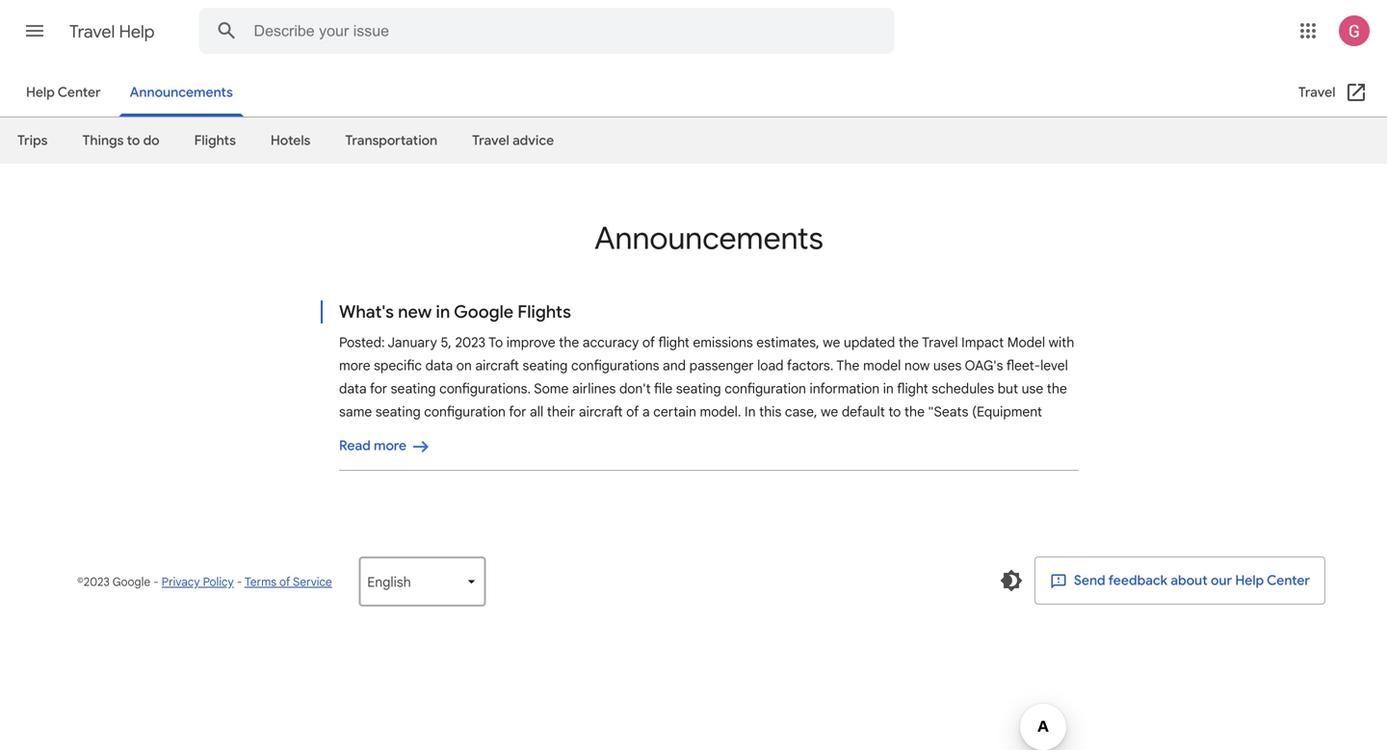 Task type: locate. For each thing, give the bounding box(es) containing it.
1 horizontal spatial aircraft
[[579, 404, 623, 421]]

2 horizontal spatial help
[[1236, 572, 1265, 590]]

0 vertical spatial announcements
[[130, 84, 233, 101]]

travel help
[[69, 21, 155, 43]]

privacy policy link
[[162, 575, 234, 590]]

1 horizontal spatial more
[[374, 438, 407, 455]]

travel for travel
[[1299, 84, 1336, 101]]

0 horizontal spatial announcements
[[130, 84, 233, 101]]

the right improve
[[559, 334, 579, 351]]

privacy policy
[[162, 575, 234, 590]]

passenger down emissions
[[690, 358, 754, 374]]

passenger
[[690, 358, 754, 374], [826, 427, 890, 444]]

google
[[454, 301, 514, 323], [112, 575, 150, 590]]

center up things
[[58, 84, 101, 101]]

data down 5,
[[426, 358, 453, 374]]

oag.
[[536, 427, 568, 444]]

aircraft up also
[[579, 404, 623, 421]]

enable dark mode image
[[1000, 570, 1023, 593]]

0 horizontal spatial of
[[279, 575, 290, 590]]

0 vertical spatial flight
[[659, 334, 690, 351]]

flight down now in the right of the page
[[897, 381, 929, 398]]

help
[[119, 21, 155, 43], [26, 84, 55, 101], [1236, 572, 1265, 590]]

1 vertical spatial data
[[339, 381, 367, 398]]

posted: january 5, 2023 to improve the accuracy of flight emissions estimates, we updated the travel impact model with more specific data on aircraft seating configurations and passenger load factors. the model now uses oag's fleet-level data for seating configurations. some airlines don't file seating configuration information in flight schedules but use the same seating configuration for all their aircraft of a certain model. in this case, we default to the "seats (equipment configuration) file" provided by oag. we also added carrier and route-specific passenger load factors for flights from… read more
[[339, 334, 1075, 455]]

in down model
[[883, 381, 894, 398]]

1 horizontal spatial in
[[883, 381, 894, 398]]

of left the a at the left
[[627, 404, 639, 421]]

1 vertical spatial to
[[889, 404, 901, 421]]

we up the
[[823, 334, 841, 351]]

for up same
[[370, 381, 387, 398]]

1 vertical spatial center
[[1267, 572, 1311, 590]]

help up announcements link
[[119, 21, 155, 43]]

to right "default" at the right of page
[[889, 404, 901, 421]]

configurations.
[[440, 381, 531, 398]]

flights down announcements link
[[194, 132, 236, 149]]

0 vertical spatial and
[[663, 358, 686, 374]]

specific down january
[[374, 358, 422, 374]]

transportation
[[345, 132, 438, 149]]

specific down case,
[[774, 427, 822, 444]]

0 vertical spatial google
[[454, 301, 514, 323]]

by
[[519, 427, 533, 444]]

configuration)
[[339, 427, 428, 444]]

help center link
[[15, 69, 111, 116]]

the left ""seats"
[[905, 404, 925, 421]]

and down 'model.'
[[709, 427, 732, 444]]

more right read
[[374, 438, 407, 455]]

0 horizontal spatial flights
[[194, 132, 236, 149]]

0 horizontal spatial more
[[339, 358, 371, 374]]

seating up configuration)
[[376, 404, 421, 421]]

estimates,
[[757, 334, 820, 351]]

announcements inside announcements main content
[[595, 219, 824, 259]]

0 vertical spatial of
[[643, 334, 655, 351]]

read more link
[[339, 438, 433, 455]]

1 horizontal spatial announcements
[[595, 219, 824, 259]]

case,
[[785, 404, 818, 421]]

do
[[143, 132, 160, 149]]

airlines
[[572, 381, 616, 398]]

some
[[534, 381, 569, 398]]

trips
[[17, 132, 48, 149]]

1 horizontal spatial configuration
[[725, 381, 807, 398]]

1 vertical spatial specific
[[774, 427, 822, 444]]

0 horizontal spatial data
[[339, 381, 367, 398]]

seating up 'model.'
[[676, 381, 722, 398]]

help right our at right bottom
[[1236, 572, 1265, 590]]

for left all
[[509, 404, 527, 421]]

travel for travel advice
[[472, 132, 510, 149]]

load down estimates,
[[758, 358, 784, 374]]

google right ©2023
[[112, 575, 150, 590]]

specific
[[374, 358, 422, 374], [774, 427, 822, 444]]

1 horizontal spatial center
[[1267, 572, 1311, 590]]

1 vertical spatial help
[[26, 84, 55, 101]]

load left "factors"
[[894, 427, 920, 444]]

about
[[1171, 572, 1208, 590]]

1 horizontal spatial flights
[[518, 301, 571, 323]]

what's
[[339, 301, 394, 323]]

updated
[[844, 334, 896, 351]]

send feedback about our help center
[[1072, 572, 1311, 590]]

in
[[745, 404, 756, 421]]

advice
[[513, 132, 554, 149]]

1 vertical spatial and
[[709, 427, 732, 444]]

1 horizontal spatial flight
[[897, 381, 929, 398]]

aircraft down 'to'
[[475, 358, 519, 374]]

oag's fleet-
[[965, 358, 1041, 374]]

1 horizontal spatial of
[[627, 404, 639, 421]]

0 vertical spatial for
[[370, 381, 387, 398]]

in right new
[[436, 301, 450, 323]]

to left do
[[127, 132, 140, 149]]

passenger down "default" at the right of page
[[826, 427, 890, 444]]

0 horizontal spatial configuration
[[424, 404, 506, 421]]

flights
[[194, 132, 236, 149], [518, 301, 571, 323]]

0 vertical spatial data
[[426, 358, 453, 374]]

1 horizontal spatial load
[[894, 427, 920, 444]]

also
[[594, 427, 619, 444]]

transportation link
[[345, 124, 438, 157]]

0 horizontal spatial google
[[112, 575, 150, 590]]

we
[[571, 427, 590, 444]]

©2023
[[77, 575, 110, 590]]

all
[[530, 404, 544, 421]]

1 vertical spatial google
[[112, 575, 150, 590]]

for left flights
[[970, 427, 987, 444]]

0 vertical spatial in
[[436, 301, 450, 323]]

and
[[663, 358, 686, 374], [709, 427, 732, 444]]

certain
[[654, 404, 697, 421]]

read
[[339, 438, 371, 455]]

center right our at right bottom
[[1267, 572, 1311, 590]]

0 horizontal spatial center
[[58, 84, 101, 101]]

configuration down configurations.
[[424, 404, 506, 421]]

0 vertical spatial configuration
[[725, 381, 807, 398]]

None search field
[[199, 8, 895, 54]]

and up file
[[663, 358, 686, 374]]

1 vertical spatial of
[[627, 404, 639, 421]]

0 horizontal spatial aircraft
[[475, 358, 519, 374]]

hotels
[[271, 132, 311, 149]]

level
[[1041, 358, 1069, 374]]

data
[[426, 358, 453, 374], [339, 381, 367, 398]]

terms
[[245, 575, 277, 590]]

flights up improve
[[518, 301, 571, 323]]

travel inside 'posted: january 5, 2023 to improve the accuracy of flight emissions estimates, we updated the travel impact model with more specific data on aircraft seating configurations and passenger load factors. the model now uses oag's fleet-level data for seating configurations. some airlines don't file seating configuration information in flight schedules but use the same seating configuration for all their aircraft of a certain model. in this case, we default to the "seats (equipment configuration) file" provided by oag. we also added carrier and route-specific passenger load factors for flights from… read more'
[[922, 334, 959, 351]]

more
[[339, 358, 371, 374], [374, 438, 407, 455]]

1 horizontal spatial passenger
[[826, 427, 890, 444]]

1 vertical spatial flight
[[897, 381, 929, 398]]

of
[[643, 334, 655, 351], [627, 404, 639, 421], [279, 575, 290, 590]]

we down information
[[821, 404, 839, 421]]

0 vertical spatial specific
[[374, 358, 422, 374]]

0 horizontal spatial load
[[758, 358, 784, 374]]

flights link
[[194, 124, 236, 157]]

1 horizontal spatial specific
[[774, 427, 822, 444]]

carrier
[[665, 427, 706, 444]]

"seats
[[929, 404, 969, 421]]

0 vertical spatial more
[[339, 358, 371, 374]]

travel for travel help
[[69, 21, 115, 43]]

more down posted:
[[339, 358, 371, 374]]

0 vertical spatial center
[[58, 84, 101, 101]]

0 horizontal spatial to
[[127, 132, 140, 149]]

we
[[823, 334, 841, 351], [821, 404, 839, 421]]

2 horizontal spatial of
[[643, 334, 655, 351]]

of right accuracy
[[643, 334, 655, 351]]

service
[[293, 575, 332, 590]]

don't
[[620, 381, 651, 398]]

to
[[127, 132, 140, 149], [889, 404, 901, 421]]

provided
[[461, 427, 515, 444]]

0 vertical spatial to
[[127, 132, 140, 149]]

load
[[758, 358, 784, 374], [894, 427, 920, 444]]

flight up file
[[659, 334, 690, 351]]

0 vertical spatial aircraft
[[475, 358, 519, 374]]

send feedback about our help center link
[[1035, 557, 1326, 605]]

center
[[58, 84, 101, 101], [1267, 572, 1311, 590]]

google up 'to'
[[454, 301, 514, 323]]

seating down january
[[391, 381, 436, 398]]

2 vertical spatial of
[[279, 575, 290, 590]]

1 vertical spatial passenger
[[826, 427, 890, 444]]

in
[[436, 301, 450, 323], [883, 381, 894, 398]]

1 vertical spatial for
[[509, 404, 527, 421]]

1 vertical spatial announcements
[[595, 219, 824, 259]]

data up same
[[339, 381, 367, 398]]

2 vertical spatial for
[[970, 427, 987, 444]]

to inside 'posted: january 5, 2023 to improve the accuracy of flight emissions estimates, we updated the travel impact model with more specific data on aircraft seating configurations and passenger load factors. the model now uses oag's fleet-level data for seating configurations. some airlines don't file seating configuration information in flight schedules but use the same seating configuration for all their aircraft of a certain model. in this case, we default to the "seats (equipment configuration) file" provided by oag. we also added carrier and route-specific passenger load factors for flights from… read more'
[[889, 404, 901, 421]]

same
[[339, 404, 372, 421]]

1 horizontal spatial and
[[709, 427, 732, 444]]

configuration up this
[[725, 381, 807, 398]]

0 horizontal spatial specific
[[374, 358, 422, 374]]

2 vertical spatial help
[[1236, 572, 1265, 590]]

help inside announcements main content
[[1236, 572, 1265, 590]]

flight
[[659, 334, 690, 351], [897, 381, 929, 398]]

help up trips link
[[26, 84, 55, 101]]

the down level
[[1047, 381, 1068, 398]]

0 horizontal spatial passenger
[[690, 358, 754, 374]]

emissions
[[693, 334, 753, 351]]

aircraft
[[475, 358, 519, 374], [579, 404, 623, 421]]

the
[[559, 334, 579, 351], [899, 334, 919, 351], [1047, 381, 1068, 398], [905, 404, 925, 421]]

1 horizontal spatial help
[[119, 21, 155, 43]]

of right terms
[[279, 575, 290, 590]]

model.
[[700, 404, 742, 421]]

1 vertical spatial configuration
[[424, 404, 506, 421]]

improve
[[507, 334, 556, 351]]

Describe your issue text field
[[254, 9, 847, 53]]

1 vertical spatial in
[[883, 381, 894, 398]]

1 horizontal spatial to
[[889, 404, 901, 421]]

to
[[489, 334, 503, 351]]

2023
[[455, 334, 486, 351]]

1 vertical spatial flights
[[518, 301, 571, 323]]

schedules
[[932, 381, 995, 398]]



Task type: describe. For each thing, give the bounding box(es) containing it.
their
[[547, 404, 576, 421]]

0 horizontal spatial and
[[663, 358, 686, 374]]

terms of service link
[[245, 575, 332, 590]]

to inside "link"
[[127, 132, 140, 149]]

travel advice link
[[472, 124, 554, 157]]

things
[[82, 132, 124, 149]]

announcements inside announcements link
[[130, 84, 233, 101]]

added
[[622, 427, 661, 444]]

help center
[[26, 84, 101, 101]]

hotels link
[[271, 124, 311, 157]]

0 vertical spatial passenger
[[690, 358, 754, 374]]

1 horizontal spatial for
[[509, 404, 527, 421]]

model
[[863, 358, 901, 374]]

default
[[842, 404, 886, 421]]

flights inside announcements main content
[[518, 301, 571, 323]]

the up now in the right of the page
[[899, 334, 919, 351]]

from…
[[1032, 427, 1071, 444]]

route-
[[736, 427, 774, 444]]

search help center image
[[208, 12, 246, 50]]

travel advice
[[472, 132, 554, 149]]

0 horizontal spatial for
[[370, 381, 387, 398]]

privacy
[[162, 575, 200, 590]]

seating up some
[[523, 358, 568, 374]]

1 horizontal spatial google
[[454, 301, 514, 323]]

things to do
[[82, 132, 160, 149]]

0 vertical spatial we
[[823, 334, 841, 351]]

but
[[998, 381, 1019, 398]]

0 vertical spatial load
[[758, 358, 784, 374]]

5,
[[441, 334, 452, 351]]

now
[[905, 358, 930, 374]]

new
[[398, 301, 432, 323]]

model
[[1008, 334, 1046, 351]]

our
[[1211, 572, 1233, 590]]

this
[[760, 404, 782, 421]]

factors.
[[787, 358, 834, 374]]

1 horizontal spatial data
[[426, 358, 453, 374]]

accuracy
[[583, 334, 639, 351]]

factors
[[923, 427, 967, 444]]

0 horizontal spatial in
[[436, 301, 450, 323]]

file"
[[431, 427, 458, 444]]

in inside 'posted: january 5, 2023 to improve the accuracy of flight emissions estimates, we updated the travel impact model with more specific data on aircraft seating configurations and passenger load factors. the model now uses oag's fleet-level data for seating configurations. some airlines don't file seating configuration information in flight schedules but use the same seating configuration for all their aircraft of a certain model. in this case, we default to the "seats (equipment configuration) file" provided by oag. we also added carrier and route-specific passenger load factors for flights from… read more'
[[883, 381, 894, 398]]

main menu image
[[23, 19, 46, 42]]

travel help link
[[69, 8, 159, 56]]

trips link
[[17, 124, 48, 157]]

announcements link
[[119, 69, 244, 117]]

0 horizontal spatial help
[[26, 84, 55, 101]]

(equipment
[[972, 404, 1043, 421]]

uses
[[934, 358, 962, 374]]

the
[[837, 358, 860, 374]]

2 horizontal spatial for
[[970, 427, 987, 444]]

january
[[388, 334, 437, 351]]

terms of service
[[245, 575, 332, 590]]

1 vertical spatial load
[[894, 427, 920, 444]]

©2023 google
[[77, 575, 150, 590]]

configurations
[[571, 358, 660, 374]]

flights
[[991, 427, 1029, 444]]

impact
[[962, 334, 1004, 351]]

use
[[1022, 381, 1044, 398]]

1 vertical spatial aircraft
[[579, 404, 623, 421]]

things to do link
[[82, 124, 160, 157]]

file
[[654, 381, 673, 398]]

announcements main content
[[0, 164, 1388, 620]]

language (english‎) list box
[[359, 557, 486, 607]]

on
[[457, 358, 472, 374]]

posted:
[[339, 334, 385, 351]]

travel link
[[1299, 69, 1369, 117]]

information
[[810, 381, 880, 398]]

what's new in google flights
[[339, 301, 571, 323]]

a
[[643, 404, 650, 421]]

center inside announcements main content
[[1267, 572, 1311, 590]]

0 vertical spatial flights
[[194, 132, 236, 149]]

1 vertical spatial more
[[374, 438, 407, 455]]

with
[[1049, 334, 1075, 351]]

send
[[1074, 572, 1106, 590]]

0 vertical spatial help
[[119, 21, 155, 43]]

english‎
[[367, 574, 411, 591]]

0 horizontal spatial flight
[[659, 334, 690, 351]]

feedback
[[1109, 572, 1168, 590]]

policy
[[203, 575, 234, 590]]

1 vertical spatial we
[[821, 404, 839, 421]]



Task type: vqa. For each thing, say whether or not it's contained in the screenshot.
get
no



